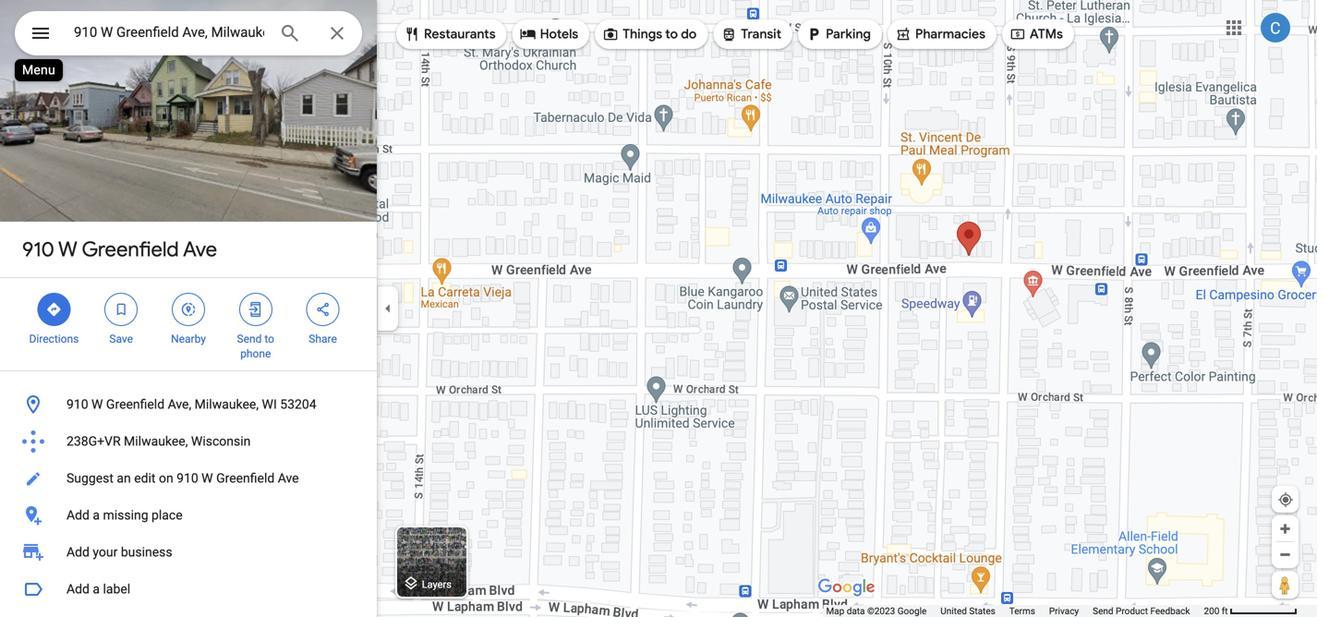 Task type: vqa. For each thing, say whether or not it's contained in the screenshot.


Task type: describe. For each thing, give the bounding box(es) containing it.
to inside  things to do
[[665, 26, 678, 42]]


[[247, 299, 264, 320]]

to inside send to phone
[[265, 333, 274, 346]]

suggest
[[67, 471, 114, 486]]

an
[[117, 471, 131, 486]]

place
[[152, 508, 183, 523]]

ave inside button
[[278, 471, 299, 486]]

send product feedback
[[1093, 606, 1190, 617]]

states
[[969, 606, 996, 617]]

ft
[[1222, 606, 1228, 617]]

910 w greenfield ave main content
[[0, 0, 377, 617]]

parking
[[826, 26, 871, 42]]

directions
[[29, 333, 79, 346]]

a for label
[[93, 582, 100, 597]]

 atms
[[1010, 24, 1063, 44]]


[[315, 299, 331, 320]]

save
[[109, 333, 133, 346]]

map data ©2023 google
[[826, 606, 927, 617]]

910 w greenfield ave
[[22, 237, 217, 262]]

send for send to phone
[[237, 333, 262, 346]]


[[520, 24, 536, 44]]


[[602, 24, 619, 44]]

200 ft
[[1204, 606, 1228, 617]]

share
[[309, 333, 337, 346]]


[[806, 24, 822, 44]]

238g+vr milwaukee, wisconsin button
[[0, 423, 377, 460]]

product
[[1116, 606, 1148, 617]]

zoom in image
[[1279, 522, 1292, 536]]

show your location image
[[1278, 491, 1294, 508]]


[[46, 299, 62, 320]]

google account: cat marinescu  
(ecaterina.marinescu@adept.ai) image
[[1261, 13, 1291, 43]]

restaurants
[[424, 26, 496, 42]]

 things to do
[[602, 24, 697, 44]]

none field inside the 910 w greenfield ave, milwaukee, wi 53204 field
[[74, 21, 264, 43]]

united
[[941, 606, 967, 617]]

footer inside google maps element
[[826, 605, 1204, 617]]

wi
[[262, 397, 277, 412]]

milwaukee, inside 910 w greenfield ave, milwaukee, wi 53204 button
[[195, 397, 259, 412]]


[[180, 299, 197, 320]]

feedback
[[1151, 606, 1190, 617]]

send for send product feedback
[[1093, 606, 1114, 617]]

910 w greenfield ave, milwaukee, wi 53204
[[67, 397, 316, 412]]

things
[[623, 26, 662, 42]]

terms button
[[1010, 605, 1036, 617]]

send to phone
[[237, 333, 274, 360]]

show street view coverage image
[[1272, 571, 1299, 599]]

collapse side panel image
[[378, 298, 398, 319]]

map
[[826, 606, 845, 617]]

atms
[[1030, 26, 1063, 42]]

terms
[[1010, 606, 1036, 617]]

greenfield for ave,
[[106, 397, 165, 412]]

 parking
[[806, 24, 871, 44]]

on
[[159, 471, 173, 486]]


[[895, 24, 912, 44]]

add a label
[[67, 582, 130, 597]]

phone
[[240, 347, 271, 360]]

your
[[93, 545, 118, 560]]

greenfield inside button
[[216, 471, 275, 486]]

suggest an edit on 910 w greenfield ave button
[[0, 460, 377, 497]]

910 w greenfield ave, milwaukee, wi 53204 button
[[0, 386, 377, 423]]

hotels
[[540, 26, 578, 42]]

 restaurants
[[404, 24, 496, 44]]

google
[[898, 606, 927, 617]]

actions for 910 w greenfield ave region
[[0, 278, 377, 370]]



Task type: locate. For each thing, give the bounding box(es) containing it.
910 W Greenfield Ave, Milwaukee, WI 53204 field
[[15, 11, 362, 55]]

greenfield for ave
[[82, 237, 179, 262]]

0 vertical spatial 910
[[22, 237, 54, 262]]

add your business
[[67, 545, 172, 560]]

0 horizontal spatial 910
[[22, 237, 54, 262]]

2 vertical spatial add
[[67, 582, 90, 597]]

0 vertical spatial ave
[[183, 237, 217, 262]]

1 vertical spatial w
[[92, 397, 103, 412]]

1 vertical spatial milwaukee,
[[124, 434, 188, 449]]

w up the 238g+vr
[[92, 397, 103, 412]]

nearby
[[171, 333, 206, 346]]

w inside suggest an edit on 910 w greenfield ave button
[[202, 471, 213, 486]]

send left product on the bottom
[[1093, 606, 1114, 617]]

 transit
[[721, 24, 782, 44]]

send inside button
[[1093, 606, 1114, 617]]

910 up ''
[[22, 237, 54, 262]]

238g+vr
[[67, 434, 121, 449]]

 search field
[[15, 11, 362, 59]]

1 add from the top
[[67, 508, 90, 523]]

label
[[103, 582, 130, 597]]

2 a from the top
[[93, 582, 100, 597]]

add for add a missing place
[[67, 508, 90, 523]]

to up the phone
[[265, 333, 274, 346]]

transit
[[741, 26, 782, 42]]

3 add from the top
[[67, 582, 90, 597]]

0 vertical spatial w
[[58, 237, 77, 262]]

ave
[[183, 237, 217, 262], [278, 471, 299, 486]]

to
[[665, 26, 678, 42], [265, 333, 274, 346]]

1 vertical spatial a
[[93, 582, 100, 597]]

footer
[[826, 605, 1204, 617]]

 button
[[15, 11, 67, 59]]

add a label button
[[0, 571, 377, 608]]

w down wisconsin
[[202, 471, 213, 486]]

add your business link
[[0, 534, 377, 571]]

suggest an edit on 910 w greenfield ave
[[67, 471, 299, 486]]

0 vertical spatial add
[[67, 508, 90, 523]]

layers
[[422, 579, 452, 590]]

data
[[847, 606, 865, 617]]

1 vertical spatial ave
[[278, 471, 299, 486]]

send
[[237, 333, 262, 346], [1093, 606, 1114, 617]]

w for 910 w greenfield ave, milwaukee, wi 53204
[[92, 397, 103, 412]]

business
[[121, 545, 172, 560]]

do
[[681, 26, 697, 42]]

wisconsin
[[191, 434, 251, 449]]

910 for 910 w greenfield ave, milwaukee, wi 53204
[[67, 397, 88, 412]]

1 vertical spatial 910
[[67, 397, 88, 412]]


[[721, 24, 737, 44]]

milwaukee, up on
[[124, 434, 188, 449]]


[[30, 20, 52, 47]]

200 ft button
[[1204, 606, 1298, 617]]

add a missing place button
[[0, 497, 377, 534]]

add a missing place
[[67, 508, 183, 523]]

1 horizontal spatial 910
[[67, 397, 88, 412]]

0 horizontal spatial send
[[237, 333, 262, 346]]

910 inside button
[[67, 397, 88, 412]]

google maps element
[[0, 0, 1317, 617]]

0 vertical spatial milwaukee,
[[195, 397, 259, 412]]

add left your
[[67, 545, 90, 560]]

2 horizontal spatial w
[[202, 471, 213, 486]]

to left do
[[665, 26, 678, 42]]

1 horizontal spatial milwaukee,
[[195, 397, 259, 412]]

0 vertical spatial greenfield
[[82, 237, 179, 262]]


[[1010, 24, 1026, 44]]


[[404, 24, 420, 44]]

910 up the 238g+vr
[[67, 397, 88, 412]]

add for add a label
[[67, 582, 90, 597]]

privacy
[[1049, 606, 1079, 617]]

ave down '53204'
[[278, 471, 299, 486]]

pharmacies
[[916, 26, 986, 42]]

add
[[67, 508, 90, 523], [67, 545, 90, 560], [67, 582, 90, 597]]

ave,
[[168, 397, 191, 412]]

910
[[22, 237, 54, 262], [67, 397, 88, 412], [177, 471, 198, 486]]

None field
[[74, 21, 264, 43]]

910 inside button
[[177, 471, 198, 486]]

0 vertical spatial send
[[237, 333, 262, 346]]

2 add from the top
[[67, 545, 90, 560]]

ave up ""
[[183, 237, 217, 262]]

1 vertical spatial greenfield
[[106, 397, 165, 412]]

milwaukee, up wisconsin
[[195, 397, 259, 412]]

0 vertical spatial to
[[665, 26, 678, 42]]

a for missing
[[93, 508, 100, 523]]

2 horizontal spatial 910
[[177, 471, 198, 486]]

add for add your business
[[67, 545, 90, 560]]

milwaukee,
[[195, 397, 259, 412], [124, 434, 188, 449]]

 pharmacies
[[895, 24, 986, 44]]

238g+vr milwaukee, wisconsin
[[67, 434, 251, 449]]

 hotels
[[520, 24, 578, 44]]

0 horizontal spatial w
[[58, 237, 77, 262]]

1 vertical spatial send
[[1093, 606, 1114, 617]]

add down suggest
[[67, 508, 90, 523]]

w up ''
[[58, 237, 77, 262]]

0 horizontal spatial ave
[[183, 237, 217, 262]]

53204
[[280, 397, 316, 412]]

0 vertical spatial a
[[93, 508, 100, 523]]

1 horizontal spatial send
[[1093, 606, 1114, 617]]

zoom out image
[[1279, 548, 1292, 562]]

0 horizontal spatial to
[[265, 333, 274, 346]]

w
[[58, 237, 77, 262], [92, 397, 103, 412], [202, 471, 213, 486]]

©2023
[[867, 606, 895, 617]]

0 horizontal spatial milwaukee,
[[124, 434, 188, 449]]

1 horizontal spatial ave
[[278, 471, 299, 486]]

910 for 910 w greenfield ave
[[22, 237, 54, 262]]

send product feedback button
[[1093, 605, 1190, 617]]

200
[[1204, 606, 1220, 617]]

united states button
[[941, 605, 996, 617]]

footer containing map data ©2023 google
[[826, 605, 1204, 617]]

send inside send to phone
[[237, 333, 262, 346]]

send up the phone
[[237, 333, 262, 346]]

greenfield
[[82, 237, 179, 262], [106, 397, 165, 412], [216, 471, 275, 486]]

1 horizontal spatial to
[[665, 26, 678, 42]]

1 horizontal spatial w
[[92, 397, 103, 412]]

910 right on
[[177, 471, 198, 486]]

w inside 910 w greenfield ave, milwaukee, wi 53204 button
[[92, 397, 103, 412]]

edit
[[134, 471, 156, 486]]

milwaukee, inside the 238g+vr milwaukee, wisconsin button
[[124, 434, 188, 449]]

2 vertical spatial w
[[202, 471, 213, 486]]

2 vertical spatial greenfield
[[216, 471, 275, 486]]

greenfield up 238g+vr milwaukee, wisconsin
[[106, 397, 165, 412]]

add left 'label'
[[67, 582, 90, 597]]

missing
[[103, 508, 148, 523]]

a left missing
[[93, 508, 100, 523]]

united states
[[941, 606, 996, 617]]


[[113, 299, 130, 320]]

a
[[93, 508, 100, 523], [93, 582, 100, 597]]

1 vertical spatial to
[[265, 333, 274, 346]]

greenfield down wisconsin
[[216, 471, 275, 486]]

2 vertical spatial 910
[[177, 471, 198, 486]]

greenfield up ""
[[82, 237, 179, 262]]

greenfield inside button
[[106, 397, 165, 412]]

1 a from the top
[[93, 508, 100, 523]]

w for 910 w greenfield ave
[[58, 237, 77, 262]]

a left 'label'
[[93, 582, 100, 597]]

privacy button
[[1049, 605, 1079, 617]]

1 vertical spatial add
[[67, 545, 90, 560]]



